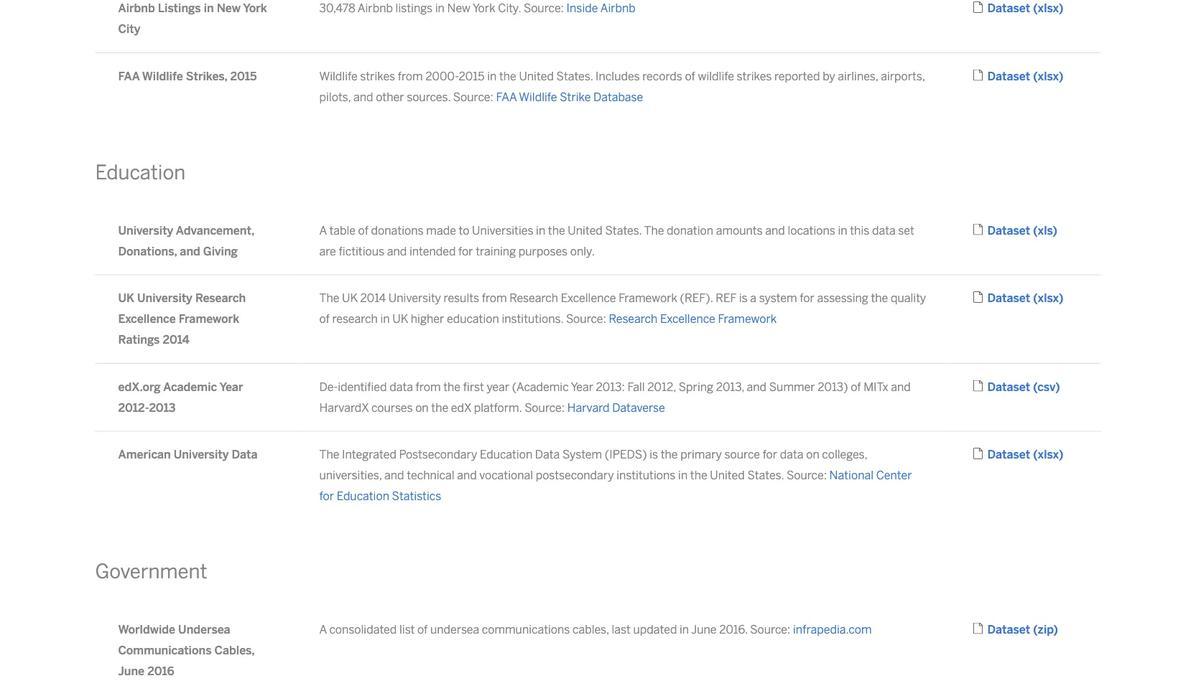 Task type: vqa. For each thing, say whether or not it's contained in the screenshot.
institutions on the bottom right
yes



Task type: locate. For each thing, give the bounding box(es) containing it.
1 2015 from the left
[[230, 69, 257, 83]]

data
[[872, 224, 896, 237], [390, 380, 413, 394], [780, 448, 804, 462]]

on right courses
[[415, 401, 429, 415]]

vocational
[[479, 469, 533, 483]]

2 a from the top
[[319, 623, 327, 637]]

wildlife
[[698, 69, 734, 83]]

1 vertical spatial united
[[568, 224, 603, 237]]

0 horizontal spatial york
[[243, 1, 267, 15]]

airbnb right 30,478
[[358, 1, 393, 15]]

june left 2016.
[[691, 623, 717, 637]]

for inside a table of donations made to universities in the united states. the donation amounts and locations in this data set are fictitious and intended for training purposes only.
[[458, 244, 473, 258]]

airlines,
[[838, 69, 878, 83]]

the inside the integrated postsecondary education data system (ipeds) is the primary source for data on colleges, universities, and technical and vocational postsecondary institutions in the united states. source:
[[319, 448, 339, 462]]

0 horizontal spatial framework
[[179, 312, 239, 326]]

data right source
[[780, 448, 804, 462]]

of left the wildlife
[[685, 69, 695, 83]]

2 ( from the top
[[1033, 69, 1038, 83]]

2 vertical spatial data
[[780, 448, 804, 462]]

)
[[1059, 1, 1064, 15], [1059, 69, 1064, 83], [1053, 224, 1057, 237], [1059, 292, 1064, 305], [1055, 380, 1060, 394], [1059, 448, 1064, 462], [1054, 623, 1058, 637]]

0 horizontal spatial education
[[95, 161, 185, 184]]

a left consolidated
[[319, 623, 327, 637]]

of left research
[[319, 312, 330, 326]]

faa left strike
[[496, 90, 517, 104]]

in inside the wildlife strikes from 2000-2015 in the united states. includes records of wildlife strikes reported by airlines, airports, pilots, and other sources. source:
[[487, 69, 497, 83]]

2 2015 from the left
[[459, 69, 485, 83]]

0 vertical spatial states.
[[556, 69, 593, 83]]

airports,
[[881, 69, 925, 83]]

0 horizontal spatial new
[[217, 1, 241, 15]]

and left giving
[[180, 244, 200, 258]]

0 vertical spatial on
[[415, 401, 429, 415]]

0 horizontal spatial year
[[220, 380, 243, 394]]

1 vertical spatial the
[[319, 292, 339, 305]]

dataset
[[987, 1, 1030, 15], [987, 69, 1030, 83], [987, 224, 1030, 237], [987, 292, 1030, 305], [987, 380, 1030, 394], [987, 448, 1030, 462], [987, 623, 1030, 637]]

national center for education statistics link
[[319, 469, 912, 503]]

0 horizontal spatial data
[[232, 448, 258, 462]]

for inside the integrated postsecondary education data system (ipeds) is the primary source for data on colleges, universities, and technical and vocational postsecondary institutions in the united states. source:
[[763, 448, 777, 462]]

purposes
[[519, 244, 568, 258]]

2 york from the left
[[473, 1, 495, 15]]

de-identified data from the first year (academic year 2013: fall 2012, spring 2013, and summer 2013) of mitx and harvardx courses on the edx platform. source:
[[319, 380, 911, 415]]

0 horizontal spatial faa
[[118, 69, 140, 83]]

source
[[725, 448, 760, 462]]

2 horizontal spatial education
[[480, 448, 533, 462]]

0 vertical spatial is
[[739, 292, 748, 305]]

2014 right ratings
[[163, 333, 190, 347]]

2 horizontal spatial states.
[[747, 469, 784, 483]]

consolidated
[[329, 623, 397, 637]]

0 vertical spatial united
[[519, 69, 554, 83]]

framework down giving
[[179, 312, 239, 326]]

and down postsecondary
[[457, 469, 477, 483]]

faa down city
[[118, 69, 140, 83]]

1 vertical spatial a
[[319, 623, 327, 637]]

wildlife up pilots,
[[319, 69, 358, 83]]

1 horizontal spatial uk
[[342, 292, 358, 305]]

1 horizontal spatial data
[[535, 448, 560, 462]]

1 year from the left
[[220, 380, 243, 394]]

states. down source
[[747, 469, 784, 483]]

dataset ( xlsx ) for the integrated postsecondary education data system (ipeds) is the primary source for data on colleges, universities, and technical and vocational postsecondary institutions in the united states. source:
[[987, 448, 1064, 462]]

for right "system"
[[800, 292, 815, 305]]

university up higher
[[389, 292, 441, 305]]

1 horizontal spatial faa
[[496, 90, 517, 104]]

dataset ( csv )
[[987, 380, 1060, 394]]

framework
[[619, 292, 677, 305], [179, 312, 239, 326], [718, 312, 777, 326]]

list
[[399, 623, 415, 637]]

0 horizontal spatial wildlife
[[142, 69, 183, 83]]

1 horizontal spatial strikes
[[737, 69, 772, 83]]

4 dataset from the top
[[987, 292, 1030, 305]]

3 dataset ( xlsx ) from the top
[[987, 292, 1064, 305]]

0 horizontal spatial 2015
[[230, 69, 257, 83]]

3 ( from the top
[[1033, 224, 1038, 237]]

june inside worldwide undersea communications cables, june 2016
[[118, 665, 144, 679]]

0 horizontal spatial united
[[519, 69, 554, 83]]

from left first
[[416, 380, 441, 394]]

faa for faa wildlife strike database
[[496, 90, 517, 104]]

1 vertical spatial is
[[650, 448, 658, 462]]

ref
[[716, 292, 736, 305]]

0 vertical spatial data
[[872, 224, 896, 237]]

technical
[[407, 469, 454, 483]]

2000-
[[426, 69, 459, 83]]

1 xlsx from the top
[[1038, 1, 1059, 15]]

excellence up ratings
[[118, 312, 176, 326]]

1 vertical spatial education
[[480, 448, 533, 462]]

data up courses
[[390, 380, 413, 394]]

source: down (academic
[[525, 401, 565, 415]]

june
[[691, 623, 717, 637], [118, 665, 144, 679]]

0 horizontal spatial 2014
[[163, 333, 190, 347]]

reported
[[774, 69, 820, 83]]

donations
[[371, 224, 424, 237]]

dataset for the uk 2014 university results from research excellence framework (ref). ref is a system for assessing the quality of research in uk higher education institutions. source:
[[987, 292, 1030, 305]]

0 vertical spatial a
[[319, 224, 327, 237]]

2013,
[[716, 380, 744, 394]]

and left other
[[353, 90, 373, 104]]

dataset ( xls )
[[987, 224, 1057, 237]]

5 dataset from the top
[[987, 380, 1030, 394]]

the integrated postsecondary education data system (ipeds) is the primary source for data on colleges, universities, and technical and vocational postsecondary institutions in the united states. source:
[[319, 448, 867, 483]]

source:
[[524, 1, 564, 15], [453, 90, 493, 104], [566, 312, 606, 326], [525, 401, 565, 415], [787, 469, 827, 483], [750, 623, 791, 637]]

1 dataset from the top
[[987, 1, 1030, 15]]

1 vertical spatial june
[[118, 665, 144, 679]]

source: right 2016.
[[750, 623, 791, 637]]

of up fictitious
[[358, 224, 369, 237]]

2014 inside the uk 2014 university results from research excellence framework (ref). ref is a system for assessing the quality of research in uk higher education institutions. source:
[[360, 292, 386, 305]]

cables,
[[573, 623, 609, 637]]

1 horizontal spatial wildlife
[[319, 69, 358, 83]]

giving
[[203, 244, 238, 258]]

from inside the uk 2014 university results from research excellence framework (ref). ref is a system for assessing the quality of research in uk higher education institutions. source:
[[482, 292, 507, 305]]

education for national center for education statistics
[[337, 490, 389, 503]]

wildlife
[[142, 69, 183, 83], [319, 69, 358, 83], [519, 90, 557, 104]]

from inside the wildlife strikes from 2000-2015 in the united states. includes records of wildlife strikes reported by airlines, airports, pilots, and other sources. source:
[[398, 69, 423, 83]]

the inside a table of donations made to universities in the united states. the donation amounts and locations in this data set are fictitious and intended for training purposes only.
[[548, 224, 565, 237]]

education for the integrated postsecondary education data system (ipeds) is the primary source for data on colleges, universities, and technical and vocational postsecondary institutions in the united states. source:
[[480, 448, 533, 462]]

national center for education statistics
[[319, 469, 912, 503]]

the up faa wildlife strike database in the top of the page
[[499, 69, 516, 83]]

2 dataset ( xlsx ) from the top
[[987, 69, 1064, 83]]

2 vertical spatial education
[[337, 490, 389, 503]]

the inside the uk 2014 university results from research excellence framework (ref). ref is a system for assessing the quality of research in uk higher education institutions. source:
[[319, 292, 339, 305]]

0 horizontal spatial strikes
[[360, 69, 395, 83]]

american university data
[[118, 448, 258, 462]]

1 vertical spatial states.
[[605, 224, 642, 237]]

united down source
[[710, 469, 745, 483]]

0 horizontal spatial excellence
[[118, 312, 176, 326]]

the for national center for education statistics
[[319, 448, 339, 462]]

2 vertical spatial the
[[319, 448, 339, 462]]

2013:
[[596, 380, 625, 394]]

1 horizontal spatial united
[[568, 224, 603, 237]]

is up institutions
[[650, 448, 658, 462]]

1 vertical spatial faa
[[496, 90, 517, 104]]

2015 right strikes,
[[230, 69, 257, 83]]

the inside a table of donations made to universities in the united states. the donation amounts and locations in this data set are fictitious and intended for training purposes only.
[[644, 224, 664, 237]]

for right source
[[763, 448, 777, 462]]

wildlife left strike
[[519, 90, 557, 104]]

the up research
[[319, 292, 339, 305]]

0 horizontal spatial june
[[118, 665, 144, 679]]

xlsx for the integrated postsecondary education data system (ipeds) is the primary source for data on colleges, universities, and technical and vocational postsecondary institutions in the united states. source:
[[1038, 448, 1059, 462]]

dataset for a table of donations made to universities in the united states. the donation amounts and locations in this data set are fictitious and intended for training purposes only.
[[987, 224, 1030, 237]]

2 horizontal spatial united
[[710, 469, 745, 483]]

2013)
[[818, 380, 848, 394]]

1 horizontal spatial framework
[[619, 292, 677, 305]]

2 vertical spatial from
[[416, 380, 441, 394]]

2 data from the left
[[535, 448, 560, 462]]

2 horizontal spatial data
[[872, 224, 896, 237]]

1 york from the left
[[243, 1, 267, 15]]

is
[[739, 292, 748, 305], [650, 448, 658, 462]]

the left quality
[[871, 292, 888, 305]]

2 airbnb from the left
[[358, 1, 393, 15]]

6 dataset from the top
[[987, 448, 1030, 462]]

university advancement, donations, and giving
[[118, 224, 254, 258]]

united inside the wildlife strikes from 2000-2015 in the united states. includes records of wildlife strikes reported by airlines, airports, pilots, and other sources. source:
[[519, 69, 554, 83]]

2 vertical spatial united
[[710, 469, 745, 483]]

1 new from the left
[[217, 1, 241, 15]]

2 horizontal spatial framework
[[718, 312, 777, 326]]

) for wildlife strikes from 2000-2015 in the united states. includes records of wildlife strikes reported by airlines, airports, pilots, and other sources. source:
[[1059, 69, 1064, 83]]

american
[[118, 448, 171, 462]]

2015 down 30,478 airbnb listings in new york city. source: inside airbnb
[[459, 69, 485, 83]]

for down universities,
[[319, 490, 334, 503]]

a inside a table of donations made to universities in the united states. the donation amounts and locations in this data set are fictitious and intended for training purposes only.
[[319, 224, 327, 237]]

2015
[[230, 69, 257, 83], [459, 69, 485, 83]]

states. up strike
[[556, 69, 593, 83]]

2 horizontal spatial wildlife
[[519, 90, 557, 104]]

0 vertical spatial faa
[[118, 69, 140, 83]]

2014 up research
[[360, 292, 386, 305]]

in
[[204, 1, 214, 15], [435, 1, 445, 15], [487, 69, 497, 83], [536, 224, 545, 237], [838, 224, 847, 237], [380, 312, 390, 326], [678, 469, 688, 483], [680, 623, 689, 637]]

uk inside uk university research excellence framework ratings 2014
[[118, 292, 134, 305]]

1 horizontal spatial airbnb
[[358, 1, 393, 15]]

research up fall
[[609, 312, 658, 326]]

united inside a table of donations made to universities in the united states. the donation amounts and locations in this data set are fictitious and intended for training purposes only.
[[568, 224, 603, 237]]

data left the set
[[872, 224, 896, 237]]

de-
[[319, 380, 338, 394]]

research down giving
[[195, 292, 246, 305]]

united up only.
[[568, 224, 603, 237]]

of inside a table of donations made to universities in the united states. the donation amounts and locations in this data set are fictitious and intended for training purposes only.
[[358, 224, 369, 237]]

is left a
[[739, 292, 748, 305]]

1 horizontal spatial data
[[780, 448, 804, 462]]

system
[[562, 448, 602, 462]]

sources.
[[407, 90, 451, 104]]

from up sources.
[[398, 69, 423, 83]]

2014
[[360, 292, 386, 305], [163, 333, 190, 347]]

institutions.
[[502, 312, 563, 326]]

dataset for de-identified data from the first year (academic year 2013: fall 2012, spring 2013, and summer 2013) of mitx and harvardx courses on the edx platform. source:
[[987, 380, 1030, 394]]

table
[[329, 224, 356, 237]]

1 horizontal spatial new
[[447, 1, 470, 15]]

uk up research
[[342, 292, 358, 305]]

education inside the integrated postsecondary education data system (ipeds) is the primary source for data on colleges, universities, and technical and vocational postsecondary institutions in the united states. source:
[[480, 448, 533, 462]]

education
[[447, 312, 499, 326]]

uk up ratings
[[118, 292, 134, 305]]

uk left higher
[[392, 312, 408, 326]]

the left first
[[443, 380, 461, 394]]

united inside the integrated postsecondary education data system (ipeds) is the primary source for data on colleges, universities, and technical and vocational postsecondary institutions in the united states. source:
[[710, 469, 745, 483]]

4 xlsx from the top
[[1038, 448, 1059, 462]]

a left table
[[319, 224, 327, 237]]

1 strikes from the left
[[360, 69, 395, 83]]

0 horizontal spatial research
[[195, 292, 246, 305]]

university inside uk university research excellence framework ratings 2014
[[137, 292, 192, 305]]

year right academic
[[220, 380, 243, 394]]

0 horizontal spatial airbnb
[[118, 1, 155, 15]]

0 vertical spatial 2014
[[360, 292, 386, 305]]

1 horizontal spatial on
[[806, 448, 819, 462]]

( for the integrated postsecondary education data system (ipeds) is the primary source for data on colleges, universities, and technical and vocational postsecondary institutions in the united states. source:
[[1033, 448, 1038, 462]]

university up donations,
[[118, 224, 173, 237]]

4 dataset ( xlsx ) from the top
[[987, 448, 1064, 462]]

airbnb right the inside
[[600, 1, 636, 15]]

1 airbnb from the left
[[118, 1, 155, 15]]

1 vertical spatial from
[[482, 292, 507, 305]]

new
[[217, 1, 241, 15], [447, 1, 470, 15]]

excellence
[[561, 292, 616, 305], [118, 312, 176, 326], [660, 312, 715, 326]]

1 horizontal spatial is
[[739, 292, 748, 305]]

1 a from the top
[[319, 224, 327, 237]]

2 horizontal spatial airbnb
[[600, 1, 636, 15]]

dataset ( xlsx )
[[987, 1, 1064, 15], [987, 69, 1064, 83], [987, 292, 1064, 305], [987, 448, 1064, 462]]

30,478 airbnb listings in new york city. source: inside airbnb
[[319, 1, 636, 15]]

states.
[[556, 69, 593, 83], [605, 224, 642, 237], [747, 469, 784, 483]]

united up faa wildlife strike database in the top of the page
[[519, 69, 554, 83]]

5 ( from the top
[[1033, 380, 1037, 394]]

on inside the integrated postsecondary education data system (ipeds) is the primary source for data on colleges, universities, and technical and vocational postsecondary institutions in the united states. source:
[[806, 448, 819, 462]]

1 vertical spatial on
[[806, 448, 819, 462]]

0 horizontal spatial states.
[[556, 69, 593, 83]]

uk
[[118, 292, 134, 305], [342, 292, 358, 305], [392, 312, 408, 326]]

4 ( from the top
[[1033, 292, 1038, 305]]

0 vertical spatial the
[[644, 224, 664, 237]]

0 horizontal spatial uk
[[118, 292, 134, 305]]

2 dataset from the top
[[987, 69, 1030, 83]]

source: down 'colleges,'
[[787, 469, 827, 483]]

2 year from the left
[[571, 380, 593, 394]]

year up harvard
[[571, 380, 593, 394]]

xlsx for wildlife strikes from 2000-2015 in the united states. includes records of wildlife strikes reported by airlines, airports, pilots, and other sources. source:
[[1038, 69, 1059, 83]]

1 horizontal spatial 2015
[[459, 69, 485, 83]]

source: right city.
[[524, 1, 564, 15]]

research up institutions.
[[510, 292, 558, 305]]

cables,
[[214, 644, 254, 658]]

1 horizontal spatial excellence
[[561, 292, 616, 305]]

of left mitx
[[851, 380, 861, 394]]

the down primary
[[690, 469, 707, 483]]

1 vertical spatial 2014
[[163, 333, 190, 347]]

for down to at the left of page
[[458, 244, 473, 258]]

of inside de-identified data from the first year (academic year 2013: fall 2012, spring 2013, and summer 2013) of mitx and harvardx courses on the edx platform. source:
[[851, 380, 861, 394]]

(
[[1033, 1, 1038, 15], [1033, 69, 1038, 83], [1033, 224, 1038, 237], [1033, 292, 1038, 305], [1033, 380, 1037, 394], [1033, 448, 1038, 462], [1033, 623, 1038, 637]]

0 vertical spatial from
[[398, 69, 423, 83]]

june left 2016 at the bottom left
[[118, 665, 144, 679]]

university up ratings
[[137, 292, 192, 305]]

0 horizontal spatial is
[[650, 448, 658, 462]]

1 horizontal spatial research
[[510, 292, 558, 305]]

postsecondary
[[399, 448, 477, 462]]

research
[[332, 312, 378, 326]]

framework left (ref). at the right of page
[[619, 292, 677, 305]]

states. left donation
[[605, 224, 642, 237]]

the up purposes
[[548, 224, 565, 237]]

1 horizontal spatial states.
[[605, 224, 642, 237]]

the left the edx
[[431, 401, 448, 415]]

and inside the wildlife strikes from 2000-2015 in the united states. includes records of wildlife strikes reported by airlines, airports, pilots, and other sources. source:
[[353, 90, 373, 104]]

the uk 2014 university results from research excellence framework (ref). ref is a system for assessing the quality of research in uk higher education institutions. source:
[[319, 292, 926, 326]]

3 xlsx from the top
[[1038, 292, 1059, 305]]

1 horizontal spatial education
[[337, 490, 389, 503]]

0 horizontal spatial on
[[415, 401, 429, 415]]

2 xlsx from the top
[[1038, 69, 1059, 83]]

on inside de-identified data from the first year (academic year 2013: fall 2012, spring 2013, and summer 2013) of mitx and harvardx courses on the edx platform. source:
[[415, 401, 429, 415]]

strikes up other
[[360, 69, 395, 83]]

united
[[519, 69, 554, 83], [568, 224, 603, 237], [710, 469, 745, 483]]

identified
[[338, 380, 387, 394]]

excellence down (ref). at the right of page
[[660, 312, 715, 326]]

1 horizontal spatial york
[[473, 1, 495, 15]]

1 horizontal spatial 2014
[[360, 292, 386, 305]]

university
[[118, 224, 173, 237], [137, 292, 192, 305], [389, 292, 441, 305], [174, 448, 229, 462]]

3 dataset from the top
[[987, 224, 1030, 237]]

1 vertical spatial data
[[390, 380, 413, 394]]

the left donation
[[644, 224, 664, 237]]

year
[[220, 380, 243, 394], [571, 380, 593, 394]]

education inside national center for education statistics
[[337, 490, 389, 503]]

harvard
[[567, 401, 610, 415]]

on left 'colleges,'
[[806, 448, 819, 462]]

framework down a
[[718, 312, 777, 326]]

a for a consolidated list of undersea communications cables, last updated in june 2016. source: infrapedia.com
[[319, 623, 327, 637]]

strikes right the wildlife
[[737, 69, 772, 83]]

source: down 2000-
[[453, 90, 493, 104]]

the for research excellence framework
[[319, 292, 339, 305]]

excellence down only.
[[561, 292, 616, 305]]

city.
[[498, 1, 521, 15]]

the up universities,
[[319, 448, 339, 462]]

worldwide undersea communications cables, june 2016
[[118, 623, 254, 679]]

airbnb up city
[[118, 1, 155, 15]]

this
[[850, 224, 870, 237]]

last
[[612, 623, 631, 637]]

is inside the uk 2014 university results from research excellence framework (ref). ref is a system for assessing the quality of research in uk higher education institutions. source:
[[739, 292, 748, 305]]

1 horizontal spatial year
[[571, 380, 593, 394]]

from up 'education'
[[482, 292, 507, 305]]

and right mitx
[[891, 380, 911, 394]]

0 horizontal spatial data
[[390, 380, 413, 394]]

2 vertical spatial states.
[[747, 469, 784, 483]]

1 horizontal spatial june
[[691, 623, 717, 637]]

edx.org academic year 2012-2013
[[118, 380, 243, 415]]

for inside national center for education statistics
[[319, 490, 334, 503]]

( for wildlife strikes from 2000-2015 in the united states. includes records of wildlife strikes reported by airlines, airports, pilots, and other sources. source:
[[1033, 69, 1038, 83]]

6 ( from the top
[[1033, 448, 1038, 462]]

strike
[[560, 90, 591, 104]]

source: inside de-identified data from the first year (academic year 2013: fall 2012, spring 2013, and summer 2013) of mitx and harvardx courses on the edx platform. source:
[[525, 401, 565, 415]]

wildlife left strikes,
[[142, 69, 183, 83]]

in inside the uk 2014 university results from research excellence framework (ref). ref is a system for assessing the quality of research in uk higher education institutions. source:
[[380, 312, 390, 326]]

the
[[499, 69, 516, 83], [548, 224, 565, 237], [871, 292, 888, 305], [443, 380, 461, 394], [431, 401, 448, 415], [661, 448, 678, 462], [690, 469, 707, 483]]

data
[[232, 448, 258, 462], [535, 448, 560, 462]]

source: right institutions.
[[566, 312, 606, 326]]

3 airbnb from the left
[[600, 1, 636, 15]]



Task type: describe. For each thing, give the bounding box(es) containing it.
(ipeds)
[[605, 448, 647, 462]]

airbnb listings in new york city
[[118, 1, 267, 36]]

primary
[[680, 448, 722, 462]]

database
[[593, 90, 643, 104]]

dataset for the integrated postsecondary education data system (ipeds) is the primary source for data on colleges, universities, and technical and vocational postsecondary institutions in the united states. source:
[[987, 448, 1030, 462]]

inside airbnb link
[[567, 1, 636, 15]]

states. inside a table of donations made to universities in the united states. the donation amounts and locations in this data set are fictitious and intended for training purposes only.
[[605, 224, 642, 237]]

donations,
[[118, 244, 177, 258]]

university right american
[[174, 448, 229, 462]]

airbnb inside airbnb listings in new york city
[[118, 1, 155, 15]]

1 dataset ( xlsx ) from the top
[[987, 1, 1064, 15]]

2015 inside the wildlife strikes from 2000-2015 in the united states. includes records of wildlife strikes reported by airlines, airports, pilots, and other sources. source:
[[459, 69, 485, 83]]

advancement,
[[176, 224, 254, 237]]

2 strikes from the left
[[737, 69, 772, 83]]

is inside the integrated postsecondary education data system (ipeds) is the primary source for data on colleges, universities, and technical and vocational postsecondary institutions in the united states. source:
[[650, 448, 658, 462]]

of right list
[[417, 623, 428, 637]]

listings
[[396, 1, 433, 15]]

1 data from the left
[[232, 448, 258, 462]]

university inside university advancement, donations, and giving
[[118, 224, 173, 237]]

) for the uk 2014 university results from research excellence framework (ref). ref is a system for assessing the quality of research in uk higher education institutions. source:
[[1059, 292, 1064, 305]]

center
[[876, 469, 912, 483]]

source: inside the integrated postsecondary education data system (ipeds) is the primary source for data on colleges, universities, and technical and vocational postsecondary institutions in the united states. source:
[[787, 469, 827, 483]]

universities,
[[319, 469, 382, 483]]

data inside de-identified data from the first year (academic year 2013: fall 2012, spring 2013, and summer 2013) of mitx and harvardx courses on the edx platform. source:
[[390, 380, 413, 394]]

by
[[823, 69, 835, 83]]

only.
[[570, 244, 595, 258]]

harvardx
[[319, 401, 369, 415]]

infrapedia.com
[[793, 623, 872, 637]]

and right 2013,
[[747, 380, 767, 394]]

worldwide
[[118, 623, 175, 637]]

source: inside the wildlife strikes from 2000-2015 in the united states. includes records of wildlife strikes reported by airlines, airports, pilots, and other sources. source:
[[453, 90, 493, 104]]

communications
[[482, 623, 570, 637]]

(academic
[[512, 380, 569, 394]]

data inside the integrated postsecondary education data system (ipeds) is the primary source for data on colleges, universities, and technical and vocational postsecondary institutions in the united states. source:
[[780, 448, 804, 462]]

wildlife for faa wildlife strikes, 2015
[[142, 69, 183, 83]]

a table of donations made to universities in the united states. the donation amounts and locations in this data set are fictitious and intended for training purposes only.
[[319, 224, 914, 258]]

(ref).
[[680, 292, 713, 305]]

the up institutions
[[661, 448, 678, 462]]

system
[[759, 292, 797, 305]]

) for a table of donations made to universities in the united states. the donation amounts and locations in this data set are fictitious and intended for training purposes only.
[[1053, 224, 1057, 237]]

government
[[95, 560, 207, 584]]

undersea
[[178, 623, 230, 637]]

set
[[898, 224, 914, 237]]

2 new from the left
[[447, 1, 470, 15]]

a consolidated list of undersea communications cables, last updated in june 2016. source: infrapedia.com
[[319, 623, 872, 637]]

faa for faa wildlife strikes, 2015
[[118, 69, 140, 83]]

2013
[[149, 401, 176, 415]]

excellence inside the uk 2014 university results from research excellence framework (ref). ref is a system for assessing the quality of research in uk higher education institutions. source:
[[561, 292, 616, 305]]

communications
[[118, 644, 212, 658]]

dataset ( xlsx ) for the uk 2014 university results from research excellence framework (ref). ref is a system for assessing the quality of research in uk higher education institutions. source:
[[987, 292, 1064, 305]]

fall
[[627, 380, 645, 394]]

and right amounts on the right
[[765, 224, 785, 237]]

framework inside uk university research excellence framework ratings 2014
[[179, 312, 239, 326]]

zip
[[1038, 623, 1054, 637]]

platform.
[[474, 401, 522, 415]]

the inside the uk 2014 university results from research excellence framework (ref). ref is a system for assessing the quality of research in uk higher education institutions. source:
[[871, 292, 888, 305]]

year inside de-identified data from the first year (academic year 2013: fall 2012, spring 2013, and summer 2013) of mitx and harvardx courses on the edx platform. source:
[[571, 380, 593, 394]]

0 vertical spatial june
[[691, 623, 717, 637]]

updated
[[633, 623, 677, 637]]

york inside airbnb listings in new york city
[[243, 1, 267, 15]]

source: inside the uk 2014 university results from research excellence framework (ref). ref is a system for assessing the quality of research in uk higher education institutions. source:
[[566, 312, 606, 326]]

7 ( from the top
[[1033, 623, 1038, 637]]

and inside university advancement, donations, and giving
[[180, 244, 200, 258]]

wildlife for faa wildlife strike database
[[519, 90, 557, 104]]

from inside de-identified data from the first year (academic year 2013: fall 2012, spring 2013, and summer 2013) of mitx and harvardx courses on the edx platform. source:
[[416, 380, 441, 394]]

postsecondary
[[536, 469, 614, 483]]

( for a table of donations made to universities in the united states. the donation amounts and locations in this data set are fictitious and intended for training purposes only.
[[1033, 224, 1038, 237]]

excellence inside uk university research excellence framework ratings 2014
[[118, 312, 176, 326]]

the inside the wildlife strikes from 2000-2015 in the united states. includes records of wildlife strikes reported by airlines, airports, pilots, and other sources. source:
[[499, 69, 516, 83]]

institutions
[[617, 469, 676, 483]]

summer
[[769, 380, 815, 394]]

states. inside the integrated postsecondary education data system (ipeds) is the primary source for data on colleges, universities, and technical and vocational postsecondary institutions in the united states. source:
[[747, 469, 784, 483]]

( for the uk 2014 university results from research excellence framework (ref). ref is a system for assessing the quality of research in uk higher education institutions. source:
[[1033, 292, 1038, 305]]

framework inside the uk 2014 university results from research excellence framework (ref). ref is a system for assessing the quality of research in uk higher education institutions. source:
[[619, 292, 677, 305]]

infrapedia.com link
[[793, 623, 872, 637]]

xls
[[1038, 224, 1053, 237]]

city
[[118, 22, 140, 36]]

training
[[476, 244, 516, 258]]

data inside a table of donations made to universities in the united states. the donation amounts and locations in this data set are fictitious and intended for training purposes only.
[[872, 224, 896, 237]]

national
[[829, 469, 874, 483]]

uk university research excellence framework ratings 2014
[[118, 292, 246, 347]]

edx.org
[[118, 380, 161, 394]]

and up statistics at left bottom
[[384, 469, 404, 483]]

courses
[[371, 401, 413, 415]]

2016
[[147, 665, 174, 679]]

faa wildlife strike database link
[[496, 90, 643, 104]]

data inside the integrated postsecondary education data system (ipeds) is the primary source for data on colleges, universities, and technical and vocational postsecondary institutions in the united states. source:
[[535, 448, 560, 462]]

0 vertical spatial education
[[95, 161, 185, 184]]

made
[[426, 224, 456, 237]]

wildlife inside the wildlife strikes from 2000-2015 in the united states. includes records of wildlife strikes reported by airlines, airports, pilots, and other sources. source:
[[319, 69, 358, 83]]

universities
[[472, 224, 533, 237]]

research inside the uk 2014 university results from research excellence framework (ref). ref is a system for assessing the quality of research in uk higher education institutions. source:
[[510, 292, 558, 305]]

2 horizontal spatial excellence
[[660, 312, 715, 326]]

2014 inside uk university research excellence framework ratings 2014
[[163, 333, 190, 347]]

a
[[750, 292, 756, 305]]

mitx
[[864, 380, 888, 394]]

dataset for wildlife strikes from 2000-2015 in the united states. includes records of wildlife strikes reported by airlines, airports, pilots, and other sources. source:
[[987, 69, 1030, 83]]

university inside the uk 2014 university results from research excellence framework (ref). ref is a system for assessing the quality of research in uk higher education institutions. source:
[[389, 292, 441, 305]]

30,478
[[319, 1, 355, 15]]

faa wildlife strike database
[[496, 90, 643, 104]]

inside
[[567, 1, 598, 15]]

( for de-identified data from the first year (academic year 2013: fall 2012, spring 2013, and summer 2013) of mitx and harvardx courses on the edx platform. source:
[[1033, 380, 1037, 394]]

2 horizontal spatial uk
[[392, 312, 408, 326]]

are
[[319, 244, 336, 258]]

donation
[[667, 224, 713, 237]]

xlsx for the uk 2014 university results from research excellence framework (ref). ref is a system for assessing the quality of research in uk higher education institutions. source:
[[1038, 292, 1059, 305]]

of inside the wildlife strikes from 2000-2015 in the united states. includes records of wildlife strikes reported by airlines, airports, pilots, and other sources. source:
[[685, 69, 695, 83]]

spring
[[679, 380, 713, 394]]

dataverse
[[612, 401, 665, 415]]

csv
[[1037, 380, 1055, 394]]

other
[[376, 90, 404, 104]]

integrated
[[342, 448, 397, 462]]

for inside the uk 2014 university results from research excellence framework (ref). ref is a system for assessing the quality of research in uk higher education institutions. source:
[[800, 292, 815, 305]]

of inside the uk 2014 university results from research excellence framework (ref). ref is a system for assessing the quality of research in uk higher education institutions. source:
[[319, 312, 330, 326]]

faa wildlife strikes, 2015
[[118, 69, 257, 83]]

dataset ( xlsx ) for wildlife strikes from 2000-2015 in the united states. includes records of wildlife strikes reported by airlines, airports, pilots, and other sources. source:
[[987, 69, 1064, 83]]

dataset ( zip )
[[987, 623, 1058, 637]]

year inside edx.org academic year 2012-2013
[[220, 380, 243, 394]]

edx
[[451, 401, 471, 415]]

fictitious
[[339, 244, 384, 258]]

wildlife strikes from 2000-2015 in the united states. includes records of wildlife strikes reported by airlines, airports, pilots, and other sources. source:
[[319, 69, 925, 104]]

2016.
[[719, 623, 748, 637]]

in inside the integrated postsecondary education data system (ipeds) is the primary source for data on colleges, universities, and technical and vocational postsecondary institutions in the united states. source:
[[678, 469, 688, 483]]

higher
[[411, 312, 444, 326]]

1 ( from the top
[[1033, 1, 1038, 15]]

harvard dataverse
[[567, 401, 665, 415]]

in inside airbnb listings in new york city
[[204, 1, 214, 15]]

new inside airbnb listings in new york city
[[217, 1, 241, 15]]

undersea
[[430, 623, 479, 637]]

and down donations
[[387, 244, 407, 258]]

research inside uk university research excellence framework ratings 2014
[[195, 292, 246, 305]]

states. inside the wildlife strikes from 2000-2015 in the united states. includes records of wildlife strikes reported by airlines, airports, pilots, and other sources. source:
[[556, 69, 593, 83]]

2 horizontal spatial research
[[609, 312, 658, 326]]

includes
[[596, 69, 640, 83]]

) for de-identified data from the first year (academic year 2013: fall 2012, spring 2013, and summer 2013) of mitx and harvardx courses on the edx platform. source:
[[1055, 380, 1060, 394]]

pilots,
[[319, 90, 351, 104]]

7 dataset from the top
[[987, 623, 1030, 637]]

records
[[642, 69, 682, 83]]

2012,
[[647, 380, 676, 394]]

a for a table of donations made to universities in the united states. the donation amounts and locations in this data set are fictitious and intended for training purposes only.
[[319, 224, 327, 237]]

) for the integrated postsecondary education data system (ipeds) is the primary source for data on colleges, universities, and technical and vocational postsecondary institutions in the united states. source:
[[1059, 448, 1064, 462]]

locations
[[788, 224, 835, 237]]

first
[[463, 380, 484, 394]]

listings
[[158, 1, 201, 15]]

to
[[459, 224, 469, 237]]

results
[[444, 292, 479, 305]]

assessing
[[817, 292, 868, 305]]



